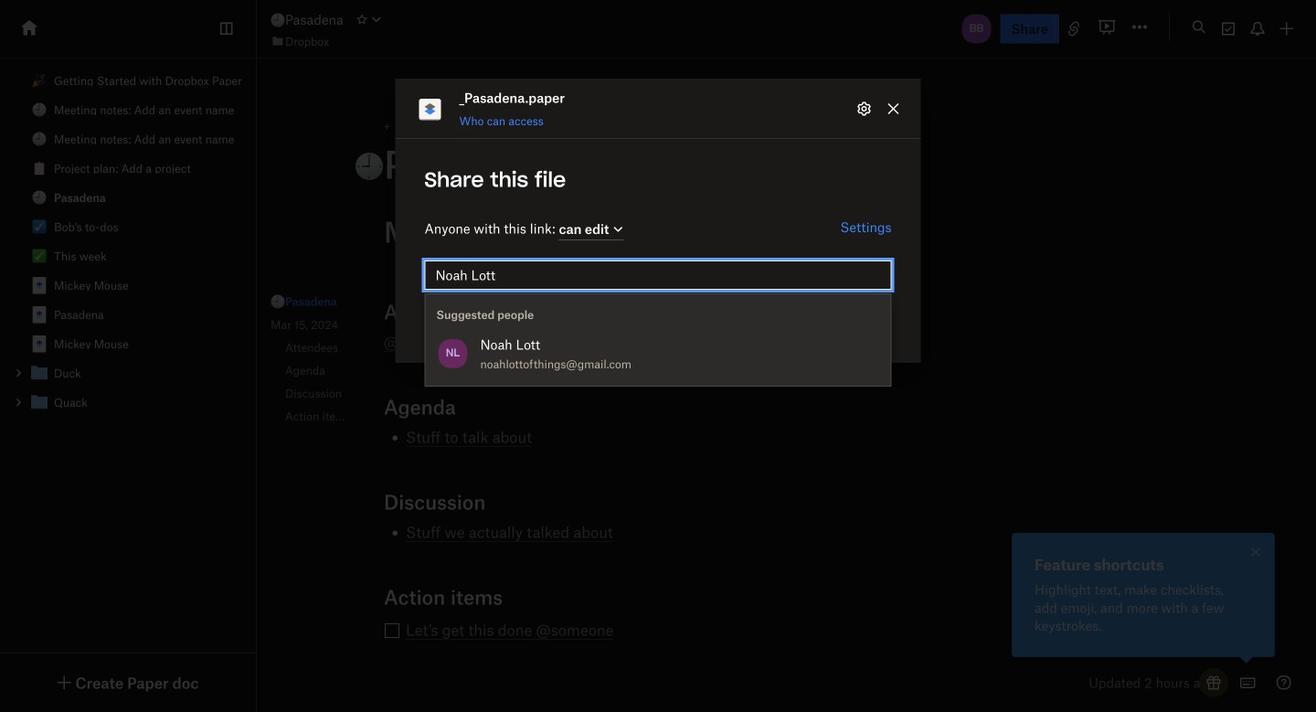 Task type: vqa. For each thing, say whether or not it's contained in the screenshot.
second the sample file.pdf Image
no



Task type: locate. For each thing, give the bounding box(es) containing it.
0 vertical spatial template content image
[[28, 303, 50, 325]]

1 vertical spatial template content image
[[28, 333, 50, 355]]

navigation
[[251, 271, 370, 447]]

1 vertical spatial nine o'clock image
[[271, 294, 285, 309]]

check box with check image
[[32, 219, 47, 234]]

list item
[[0, 358, 256, 388], [0, 388, 256, 417]]

nine o'clock image
[[32, 102, 47, 117], [271, 294, 285, 309]]

template content image
[[28, 274, 50, 296]]

0 vertical spatial nine o'clock image
[[32, 102, 47, 117]]

1 template content image from the top
[[28, 303, 50, 325]]

1 list item from the top
[[0, 358, 256, 388]]

0 vertical spatial nine o'clock image
[[271, 13, 285, 27]]

nine o'clock image
[[271, 13, 285, 27], [32, 132, 47, 146], [32, 190, 47, 205]]

dialog
[[395, 79, 921, 387]]

party popper image
[[32, 73, 47, 88]]

check mark button image
[[32, 249, 47, 263]]

option
[[425, 329, 891, 378]]

Add an email or name text field
[[436, 265, 881, 285]]

overlay image
[[1245, 541, 1267, 563]]

heading
[[355, 140, 1033, 186]]

template content image
[[28, 303, 50, 325], [28, 333, 50, 355]]

0 horizontal spatial nine o'clock image
[[32, 102, 47, 117]]



Task type: describe. For each thing, give the bounding box(es) containing it.
2 vertical spatial nine o'clock image
[[32, 190, 47, 205]]

close image
[[1245, 541, 1267, 563]]

1 vertical spatial nine o'clock image
[[32, 132, 47, 146]]

2 template content image from the top
[[28, 333, 50, 355]]

clipboard image
[[32, 161, 47, 175]]

1 horizontal spatial nine o'clock image
[[271, 294, 285, 309]]

2 list item from the top
[[0, 388, 256, 417]]

/ contents list
[[0, 66, 256, 417]]



